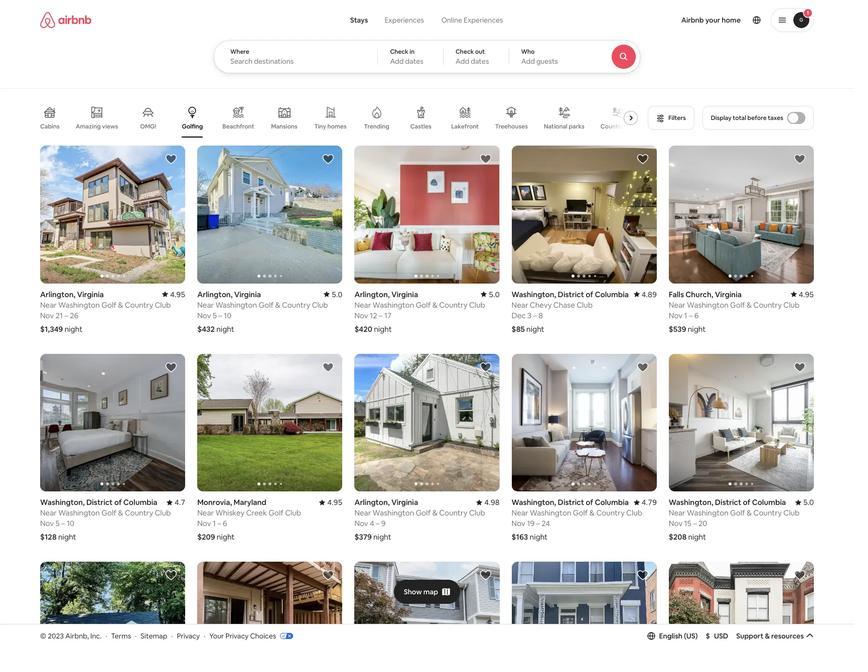 Task type: locate. For each thing, give the bounding box(es) containing it.
2 horizontal spatial 1
[[807, 10, 809, 16]]

10 inside washington, district of columbia near washington golf & country club nov 5 – 10 $128 night
[[67, 519, 74, 528]]

2 add from the left
[[456, 57, 470, 66]]

nov up $432
[[197, 311, 211, 320]]

club inside washington, district of columbia near washington golf & country club nov 5 – 10 $128 night
[[155, 508, 171, 518]]

© 2023 airbnb, inc. ·
[[40, 631, 107, 640]]

6 inside falls church, virginia near washington golf & country club nov 1 – 6 $539 night
[[695, 311, 699, 320]]

Where field
[[230, 57, 362, 66]]

nov left 4
[[355, 519, 368, 528]]

1 horizontal spatial 1
[[685, 311, 688, 320]]

0 vertical spatial 1
[[807, 10, 809, 16]]

night right $432
[[217, 324, 234, 334]]

washington, up $128
[[40, 498, 85, 507]]

1 vertical spatial 6
[[223, 519, 227, 528]]

& inside washington, district of columbia near washington golf & country club nov 19 – 24 $163 night
[[590, 508, 595, 518]]

district inside washington, district of columbia near chevy chase club dec 3 – 8 $85 night
[[558, 290, 584, 299]]

virginia inside the 'arlington, virginia near washington golf & country club nov 12 – 17 $420 night'
[[392, 290, 418, 299]]

1 add to wishlist: arlington, virginia image from the top
[[480, 153, 492, 165]]

columbia inside washington, district of columbia near washington golf & country club nov 5 – 10 $128 night
[[123, 498, 157, 507]]

$209
[[197, 532, 215, 542]]

check inside check in add dates
[[390, 48, 409, 56]]

washington, up 19
[[512, 498, 557, 507]]

add to wishlist: washington, district of columbia image
[[637, 153, 649, 165], [794, 361, 806, 373], [794, 570, 806, 582]]

add inside check in add dates
[[390, 57, 404, 66]]

amazing
[[76, 122, 101, 130]]

1 horizontal spatial 10
[[224, 311, 232, 320]]

washington, up 15
[[669, 498, 714, 507]]

virginia inside arlington, virginia near washington golf & country club nov 21 – 26 $1,349 night
[[77, 290, 104, 299]]

6 down church,
[[695, 311, 699, 320]]

of inside washington, district of columbia near washington golf & country club nov 5 – 10 $128 night
[[114, 498, 122, 507]]

5.0 for washington, district of columbia near washington golf & country club nov 15 – 20 $208 night
[[804, 498, 814, 507]]

5 up $128
[[56, 519, 60, 528]]

& inside arlington, virginia near washington golf & country club nov 4 – 9 $379 night
[[433, 508, 438, 518]]

washington
[[58, 300, 100, 310], [216, 300, 257, 310], [373, 300, 414, 310], [687, 300, 729, 310], [58, 508, 100, 518], [373, 508, 414, 518], [530, 508, 572, 518], [687, 508, 729, 518]]

0 horizontal spatial dates
[[405, 57, 424, 66]]

arlington, for 12
[[355, 290, 390, 299]]

$420
[[355, 324, 373, 334]]

night down the 20
[[689, 532, 706, 542]]

club inside the 'arlington, virginia near washington golf & country club nov 12 – 17 $420 night'
[[469, 300, 485, 310]]

0 horizontal spatial 4.95
[[170, 290, 185, 299]]

add down online experiences
[[456, 57, 470, 66]]

taxes
[[768, 114, 784, 122]]

golfing
[[182, 123, 203, 131]]

treehouses
[[495, 123, 528, 131]]

0 vertical spatial 10
[[224, 311, 232, 320]]

district for nov 5 – 10
[[86, 498, 113, 507]]

country inside falls church, virginia near washington golf & country club nov 1 – 6 $539 night
[[754, 300, 782, 310]]

near up dec
[[512, 300, 528, 310]]

nov inside washington, district of columbia near washington golf & country club nov 15 – 20 $208 night
[[669, 519, 683, 528]]

terms link
[[111, 631, 131, 640]]

near up $432
[[197, 300, 214, 310]]

night down 9
[[374, 532, 391, 542]]

night right $128
[[58, 532, 76, 542]]

1 horizontal spatial check
[[456, 48, 474, 56]]

total
[[733, 114, 747, 122]]

your
[[210, 631, 224, 640]]

· left your
[[204, 631, 206, 640]]

15
[[685, 519, 692, 528]]

night down 26
[[65, 324, 82, 334]]

arlington,
[[40, 290, 75, 299], [197, 290, 233, 299], [355, 290, 390, 299], [355, 498, 390, 507]]

nov inside "arlington, virginia near washington golf & country club nov 5 – 10 $432 night"
[[197, 311, 211, 320]]

1 horizontal spatial dates
[[471, 57, 489, 66]]

dates
[[405, 57, 424, 66], [471, 57, 489, 66]]

your
[[706, 16, 721, 25]]

district inside washington, district of columbia near washington golf & country club nov 5 – 10 $128 night
[[86, 498, 113, 507]]

virginia for arlington, virginia near washington golf & country club nov 21 – 26 $1,349 night
[[77, 290, 104, 299]]

washington, up chevy
[[512, 290, 557, 299]]

2 · from the left
[[135, 631, 137, 640]]

dates down in
[[405, 57, 424, 66]]

add down "who"
[[522, 57, 535, 66]]

0 horizontal spatial 1
[[213, 519, 216, 528]]

guests
[[537, 57, 558, 66]]

0 horizontal spatial 10
[[67, 519, 74, 528]]

1 inside falls church, virginia near washington golf & country club nov 1 – 6 $539 night
[[685, 311, 688, 320]]

of inside washington, district of columbia near washington golf & country club nov 19 – 24 $163 night
[[586, 498, 594, 507]]

nov up $209
[[197, 519, 211, 528]]

country
[[125, 300, 153, 310], [282, 300, 311, 310], [439, 300, 468, 310], [754, 300, 782, 310], [125, 508, 153, 518], [439, 508, 468, 518], [597, 508, 625, 518], [754, 508, 782, 518]]

add to wishlist: arlington, virginia image
[[165, 153, 177, 165], [323, 153, 335, 165], [480, 361, 492, 373]]

5.0 for arlington, virginia near washington golf & country club nov 5 – 10 $432 night
[[332, 290, 343, 299]]

2 dates from the left
[[471, 57, 489, 66]]

$432
[[197, 324, 215, 334]]

8
[[539, 311, 543, 320]]

4.98 out of 5 average rating image
[[477, 498, 500, 507]]

2 horizontal spatial 5.0
[[804, 498, 814, 507]]

show map
[[404, 587, 438, 596]]

0 horizontal spatial experiences
[[385, 16, 424, 25]]

$208
[[669, 532, 687, 542]]

check
[[390, 48, 409, 56], [456, 48, 474, 56]]

0 vertical spatial add to wishlist: arlington, virginia image
[[480, 153, 492, 165]]

0 horizontal spatial 5
[[56, 519, 60, 528]]

1 horizontal spatial 5
[[213, 311, 217, 320]]

of for nov 5 – 10
[[114, 498, 122, 507]]

4.95 out of 5 average rating image for falls church, virginia near washington golf & country club nov 1 – 6 $539 night
[[791, 290, 814, 299]]

0 horizontal spatial add to wishlist: arlington, virginia image
[[165, 153, 177, 165]]

4.95 out of 5 average rating image
[[162, 290, 185, 299], [791, 290, 814, 299]]

arlington, up 12
[[355, 290, 390, 299]]

0 horizontal spatial 6
[[223, 519, 227, 528]]

nov inside arlington, virginia near washington golf & country club nov 21 – 26 $1,349 night
[[40, 311, 54, 320]]

near up 12
[[355, 300, 371, 310]]

4.95 out of 5 average rating image
[[319, 498, 343, 507]]

night down 8
[[527, 324, 545, 334]]

0 horizontal spatial privacy
[[177, 631, 200, 640]]

1 button
[[771, 8, 814, 32]]

club
[[155, 300, 171, 310], [312, 300, 328, 310], [469, 300, 485, 310], [577, 300, 593, 310], [784, 300, 800, 310], [155, 508, 171, 518], [285, 508, 301, 518], [469, 508, 485, 518], [627, 508, 643, 518], [784, 508, 800, 518]]

virginia for arlington, virginia near washington golf & country club nov 12 – 17 $420 night
[[392, 290, 418, 299]]

golf inside arlington, virginia near washington golf & country club nov 4 – 9 $379 night
[[416, 508, 431, 518]]

terms · sitemap · privacy
[[111, 631, 200, 640]]

2 experiences from the left
[[464, 16, 503, 25]]

experiences right online
[[464, 16, 503, 25]]

4.79
[[642, 498, 657, 507]]

golf inside washington, district of columbia near washington golf & country club nov 15 – 20 $208 night
[[731, 508, 745, 518]]

1 horizontal spatial add to wishlist: arlington, virginia image
[[323, 153, 335, 165]]

columbia for washington, district of columbia near washington golf & country club nov 5 – 10 $128 night
[[123, 498, 157, 507]]

parks
[[569, 122, 585, 130]]

night right $539
[[688, 324, 706, 334]]

2 horizontal spatial 4.95
[[799, 290, 814, 299]]

2 vertical spatial 1
[[213, 519, 216, 528]]

4.89
[[642, 290, 657, 299]]

5.0 for arlington, virginia near washington golf & country club nov 12 – 17 $420 night
[[489, 290, 500, 299]]

nov up $539
[[669, 311, 683, 320]]

monrovia,
[[197, 498, 232, 507]]

4.89 out of 5 average rating image
[[634, 290, 657, 299]]

0 horizontal spatial 5.0 out of 5 average rating image
[[481, 290, 500, 299]]

1 horizontal spatial 4.95 out of 5 average rating image
[[791, 290, 814, 299]]

columbia inside washington, district of columbia near washington golf & country club nov 19 – 24 $163 night
[[595, 498, 629, 507]]

&
[[118, 300, 123, 310], [275, 300, 281, 310], [433, 300, 438, 310], [747, 300, 752, 310], [118, 508, 123, 518], [433, 508, 438, 518], [590, 508, 595, 518], [747, 508, 752, 518], [765, 632, 770, 641]]

district for nov 15 – 20
[[715, 498, 742, 507]]

· right inc.
[[106, 631, 107, 640]]

night down 17
[[374, 324, 392, 334]]

virginia for arlington, virginia near washington golf & country club nov 4 – 9 $379 night
[[392, 498, 418, 507]]

–
[[65, 311, 68, 320], [219, 311, 222, 320], [379, 311, 383, 320], [533, 311, 537, 320], [689, 311, 693, 320], [61, 519, 65, 528], [218, 519, 221, 528], [376, 519, 380, 528], [536, 519, 540, 528], [693, 519, 697, 528]]

night inside arlington, virginia near washington golf & country club nov 21 – 26 $1,349 night
[[65, 324, 82, 334]]

6
[[695, 311, 699, 320], [223, 519, 227, 528]]

nov inside the 'arlington, virginia near washington golf & country club nov 12 – 17 $420 night'
[[355, 311, 368, 320]]

virginia
[[77, 290, 104, 299], [234, 290, 261, 299], [392, 290, 418, 299], [715, 290, 742, 299], [392, 498, 418, 507]]

0 horizontal spatial check
[[390, 48, 409, 56]]

map
[[424, 587, 438, 596]]

dates for check out add dates
[[471, 57, 489, 66]]

online experiences
[[442, 16, 503, 25]]

1 vertical spatial add to wishlist: washington, district of columbia image
[[794, 361, 806, 373]]

virginia inside "arlington, virginia near washington golf & country club nov 5 – 10 $432 night"
[[234, 290, 261, 299]]

arlington, up $432
[[197, 290, 233, 299]]

privacy link
[[177, 631, 200, 640]]

nov left 19
[[512, 519, 526, 528]]

of for dec 3 – 8
[[586, 290, 594, 299]]

washington, inside washington, district of columbia near chevy chase club dec 3 – 8 $85 night
[[512, 290, 557, 299]]

1 horizontal spatial add
[[456, 57, 470, 66]]

5.0 out of 5 average rating image
[[481, 290, 500, 299], [796, 498, 814, 507]]

nov left 21
[[40, 311, 54, 320]]

1 horizontal spatial experiences
[[464, 16, 503, 25]]

1 horizontal spatial 5.0 out of 5 average rating image
[[796, 498, 814, 507]]

– inside washington, district of columbia near washington golf & country club nov 19 – 24 $163 night
[[536, 519, 540, 528]]

near up 4
[[355, 508, 371, 518]]

near up 15
[[669, 508, 686, 518]]

1 add from the left
[[390, 57, 404, 66]]

19
[[527, 519, 535, 528]]

dates down out
[[471, 57, 489, 66]]

· right the terms
[[135, 631, 137, 640]]

golf inside "arlington, virginia near washington golf & country club nov 5 – 10 $432 night"
[[259, 300, 274, 310]]

near
[[40, 300, 57, 310], [197, 300, 214, 310], [355, 300, 371, 310], [512, 300, 528, 310], [669, 300, 686, 310], [40, 508, 57, 518], [197, 508, 214, 518], [355, 508, 371, 518], [512, 508, 528, 518], [669, 508, 686, 518]]

of inside washington, district of columbia near washington golf & country club nov 15 – 20 $208 night
[[743, 498, 751, 507]]

display
[[711, 114, 732, 122]]

arlington, inside arlington, virginia near washington golf & country club nov 4 – 9 $379 night
[[355, 498, 390, 507]]

4.95 for arlington, virginia near washington golf & country club nov 21 – 26 $1,349 night
[[170, 290, 185, 299]]

arlington, up 21
[[40, 290, 75, 299]]

1 vertical spatial 5.0 out of 5 average rating image
[[796, 498, 814, 507]]

1 experiences from the left
[[385, 16, 424, 25]]

amazing views
[[76, 122, 118, 130]]

washington inside arlington, virginia near washington golf & country club nov 21 – 26 $1,349 night
[[58, 300, 100, 310]]

dates inside check in add dates
[[405, 57, 424, 66]]

1 vertical spatial add to wishlist: arlington, virginia image
[[480, 570, 492, 582]]

before
[[748, 114, 767, 122]]

1 vertical spatial 5
[[56, 519, 60, 528]]

1 vertical spatial 1
[[685, 311, 688, 320]]

4.79 out of 5 average rating image
[[634, 498, 657, 507]]

nov left 15
[[669, 519, 683, 528]]

airbnb
[[682, 16, 704, 25]]

add inside the check out add dates
[[456, 57, 470, 66]]

filters
[[669, 114, 686, 122]]

add to wishlist: arlington, virginia image for arlington, virginia near washington golf & country club nov 5 – 10 $432 night
[[323, 153, 335, 165]]

1 horizontal spatial 4.95
[[327, 498, 343, 507]]

5.0 out of 5 average rating image for arlington, virginia near washington golf & country club nov 12 – 17 $420 night
[[481, 290, 500, 299]]

add down experiences button
[[390, 57, 404, 66]]

& inside falls church, virginia near washington golf & country club nov 1 – 6 $539 night
[[747, 300, 752, 310]]

©
[[40, 631, 46, 640]]

where
[[230, 48, 249, 56]]

10
[[224, 311, 232, 320], [67, 519, 74, 528]]

1 vertical spatial 10
[[67, 519, 74, 528]]

0 vertical spatial 5.0 out of 5 average rating image
[[481, 290, 500, 299]]

add to wishlist: washington, district of columbia image for washington, district of columbia near washington golf & country club nov 5 – 10 $128 night
[[165, 361, 177, 373]]

washington, for 5
[[40, 498, 85, 507]]

district
[[558, 290, 584, 299], [86, 498, 113, 507], [558, 498, 584, 507], [715, 498, 742, 507]]

add for check out add dates
[[456, 57, 470, 66]]

of for nov 15 – 20
[[743, 498, 751, 507]]

washington, inside washington, district of columbia near washington golf & country club nov 19 – 24 $163 night
[[512, 498, 557, 507]]

2023
[[48, 631, 64, 640]]

near down monrovia,
[[197, 508, 214, 518]]

night down 24
[[530, 532, 548, 542]]

near up 19
[[512, 508, 528, 518]]

2 horizontal spatial add
[[522, 57, 535, 66]]

arlington, inside the 'arlington, virginia near washington golf & country club nov 12 – 17 $420 night'
[[355, 290, 390, 299]]

virginia inside arlington, virginia near washington golf & country club nov 4 – 9 $379 night
[[392, 498, 418, 507]]

club inside monrovia, maryland near whiskey creek golf club nov 1 – 6 $209 night
[[285, 508, 301, 518]]

0 vertical spatial add to wishlist: washington, district of columbia image
[[637, 153, 649, 165]]

creek
[[246, 508, 267, 518]]

add to wishlist: monrovia, maryland image
[[323, 361, 335, 373]]

columbia for washington, district of columbia near washington golf & country club nov 15 – 20 $208 night
[[752, 498, 786, 507]]

privacy right your
[[226, 631, 249, 640]]

0 horizontal spatial 4.95 out of 5 average rating image
[[162, 290, 185, 299]]

check left in
[[390, 48, 409, 56]]

4.95 out of 5 average rating image for arlington, virginia near washington golf & country club nov 21 – 26 $1,349 night
[[162, 290, 185, 299]]

washington, district of columbia near chevy chase club dec 3 – 8 $85 night
[[512, 290, 629, 334]]

& inside washington, district of columbia near washington golf & country club nov 15 – 20 $208 night
[[747, 508, 752, 518]]

· left "privacy" link
[[171, 631, 173, 640]]

1 horizontal spatial 6
[[695, 311, 699, 320]]

washington, for 15
[[669, 498, 714, 507]]

0 horizontal spatial add
[[390, 57, 404, 66]]

5.0
[[332, 290, 343, 299], [489, 290, 500, 299], [804, 498, 814, 507]]

add to wishlist: washington, district of columbia image for 5.0
[[794, 361, 806, 373]]

0 horizontal spatial 5.0
[[332, 290, 343, 299]]

lakefront
[[451, 123, 479, 131]]

tiny
[[315, 123, 326, 131]]

0 vertical spatial 6
[[695, 311, 699, 320]]

2 add to wishlist: arlington, virginia image from the top
[[480, 570, 492, 582]]

columbia inside washington, district of columbia near chevy chase club dec 3 – 8 $85 night
[[595, 290, 629, 299]]

1 check from the left
[[390, 48, 409, 56]]

nov left 12
[[355, 311, 368, 320]]

night inside washington, district of columbia near chevy chase club dec 3 – 8 $85 night
[[527, 324, 545, 334]]

near down the "falls"
[[669, 300, 686, 310]]

arlington, up 4
[[355, 498, 390, 507]]

check left out
[[456, 48, 474, 56]]

add to wishlist: arlington, virginia image
[[480, 153, 492, 165], [480, 570, 492, 582]]

0 vertical spatial 5
[[213, 311, 217, 320]]

privacy left your
[[177, 631, 200, 640]]

2 horizontal spatial add to wishlist: arlington, virginia image
[[480, 361, 492, 373]]

add to wishlist: washington, district of columbia image
[[165, 361, 177, 373], [637, 361, 649, 373], [637, 570, 649, 582]]

& inside the 'arlington, virginia near washington golf & country club nov 12 – 17 $420 night'
[[433, 300, 438, 310]]

night right $209
[[217, 532, 235, 542]]

group
[[40, 98, 642, 138], [40, 146, 185, 284], [197, 146, 343, 284], [355, 146, 500, 284], [512, 146, 657, 284], [669, 146, 814, 284], [40, 354, 185, 492], [197, 354, 343, 492], [355, 354, 500, 492], [512, 354, 657, 492], [669, 354, 814, 492], [40, 562, 185, 648], [197, 562, 343, 648], [355, 562, 500, 648], [512, 562, 657, 648], [669, 562, 814, 648]]

4.95 for falls church, virginia near washington golf & country club nov 1 – 6 $539 night
[[799, 290, 814, 299]]

airbnb,
[[65, 631, 89, 640]]

10 inside "arlington, virginia near washington golf & country club nov 5 – 10 $432 night"
[[224, 311, 232, 320]]

columbia
[[595, 290, 629, 299], [123, 498, 157, 507], [595, 498, 629, 507], [752, 498, 786, 507]]

washington, inside washington, district of columbia near washington golf & country club nov 5 – 10 $128 night
[[40, 498, 85, 507]]

3 add from the left
[[522, 57, 535, 66]]

1 horizontal spatial privacy
[[226, 631, 249, 640]]

arlington, for 21
[[40, 290, 75, 299]]

nov inside washington, district of columbia near washington golf & country club nov 5 – 10 $128 night
[[40, 519, 54, 528]]

country inside washington, district of columbia near washington golf & country club nov 19 – 24 $163 night
[[597, 508, 625, 518]]

district for dec 3 – 8
[[558, 290, 584, 299]]

– inside washington, district of columbia near chevy chase club dec 3 – 8 $85 night
[[533, 311, 537, 320]]

near inside monrovia, maryland near whiskey creek golf club nov 1 – 6 $209 night
[[197, 508, 214, 518]]

nov inside arlington, virginia near washington golf & country club nov 4 – 9 $379 night
[[355, 519, 368, 528]]

dates for check in add dates
[[405, 57, 424, 66]]

golf inside falls church, virginia near washington golf & country club nov 1 – 6 $539 night
[[731, 300, 745, 310]]

nov up $128
[[40, 519, 54, 528]]

6 down whiskey
[[223, 519, 227, 528]]

1
[[807, 10, 809, 16], [685, 311, 688, 320], [213, 519, 216, 528]]

out
[[475, 48, 485, 56]]

experiences up in
[[385, 16, 424, 25]]

golf inside washington, district of columbia near washington golf & country club nov 5 – 10 $128 night
[[102, 508, 116, 518]]

None search field
[[214, 0, 668, 73]]

2 4.95 out of 5 average rating image from the left
[[791, 290, 814, 299]]

near inside washington, district of columbia near washington golf & country club nov 15 – 20 $208 night
[[669, 508, 686, 518]]

night
[[65, 324, 82, 334], [217, 324, 234, 334], [374, 324, 392, 334], [527, 324, 545, 334], [688, 324, 706, 334], [58, 532, 76, 542], [217, 532, 235, 542], [374, 532, 391, 542], [530, 532, 548, 542], [689, 532, 706, 542]]

1 4.95 out of 5 average rating image from the left
[[162, 290, 185, 299]]

1 horizontal spatial 5.0
[[489, 290, 500, 299]]

near up $128
[[40, 508, 57, 518]]

2 check from the left
[[456, 48, 474, 56]]

near up 21
[[40, 300, 57, 310]]

golf inside arlington, virginia near washington golf & country club nov 21 – 26 $1,349 night
[[102, 300, 116, 310]]

4.95
[[170, 290, 185, 299], [799, 290, 814, 299], [327, 498, 343, 507]]

falls church, virginia near washington golf & country club nov 1 – 6 $539 night
[[669, 290, 800, 334]]

5.0 out of 5 average rating image for washington, district of columbia near washington golf & country club nov 15 – 20 $208 night
[[796, 498, 814, 507]]

5 up $432
[[213, 311, 217, 320]]

1 dates from the left
[[405, 57, 424, 66]]

tiny homes
[[315, 123, 347, 131]]



Task type: vqa. For each thing, say whether or not it's contained in the screenshot.
2nd 1, from right
no



Task type: describe. For each thing, give the bounding box(es) containing it.
experiences inside online experiences link
[[464, 16, 503, 25]]

experiences inside experiences button
[[385, 16, 424, 25]]

english (us)
[[659, 632, 698, 641]]

washington inside arlington, virginia near washington golf & country club nov 4 – 9 $379 night
[[373, 508, 414, 518]]

national parks
[[544, 122, 585, 130]]

near inside washington, district of columbia near washington golf & country club nov 5 – 10 $128 night
[[40, 508, 57, 518]]

night inside monrovia, maryland near whiskey creek golf club nov 1 – 6 $209 night
[[217, 532, 235, 542]]

washington, for 8
[[512, 290, 557, 299]]

your privacy choices
[[210, 631, 276, 640]]

usd
[[714, 632, 729, 641]]

support & resources
[[737, 632, 804, 641]]

columbia for washington, district of columbia near chevy chase club dec 3 – 8 $85 night
[[595, 290, 629, 299]]

night inside arlington, virginia near washington golf & country club nov 4 – 9 $379 night
[[374, 532, 391, 542]]

& inside washington, district of columbia near washington golf & country club nov 5 – 10 $128 night
[[118, 508, 123, 518]]

mansions
[[271, 123, 298, 131]]

5 inside "arlington, virginia near washington golf & country club nov 5 – 10 $432 night"
[[213, 311, 217, 320]]

chase
[[554, 300, 575, 310]]

nov inside washington, district of columbia near washington golf & country club nov 19 – 24 $163 night
[[512, 519, 526, 528]]

washington, for 19
[[512, 498, 557, 507]]

dec
[[512, 311, 526, 320]]

– inside "arlington, virginia near washington golf & country club nov 5 – 10 $432 night"
[[219, 311, 222, 320]]

washington inside the 'arlington, virginia near washington golf & country club nov 12 – 17 $420 night'
[[373, 300, 414, 310]]

show map button
[[394, 580, 460, 604]]

20
[[699, 519, 708, 528]]

virginia inside falls church, virginia near washington golf & country club nov 1 – 6 $539 night
[[715, 290, 742, 299]]

near inside washington, district of columbia near chevy chase club dec 3 – 8 $85 night
[[512, 300, 528, 310]]

add to wishlist: silver spring, maryland image
[[165, 570, 177, 582]]

26
[[70, 311, 79, 320]]

display total before taxes button
[[703, 106, 814, 130]]

– inside washington, district of columbia near washington golf & country club nov 15 – 20 $208 night
[[693, 519, 697, 528]]

cabins
[[40, 123, 60, 131]]

$128
[[40, 532, 57, 542]]

6 inside monrovia, maryland near whiskey creek golf club nov 1 – 6 $209 night
[[223, 519, 227, 528]]

arlington, virginia near washington golf & country club nov 12 – 17 $420 night
[[355, 290, 485, 334]]

chevy
[[530, 300, 552, 310]]

church,
[[686, 290, 714, 299]]

country inside washington, district of columbia near washington golf & country club nov 5 – 10 $128 night
[[125, 508, 153, 518]]

district for nov 19 – 24
[[558, 498, 584, 507]]

countryside
[[601, 123, 636, 131]]

4 · from the left
[[204, 631, 206, 640]]

night inside washington, district of columbia near washington golf & country club nov 5 – 10 $128 night
[[58, 532, 76, 542]]

support
[[737, 632, 764, 641]]

check for check in add dates
[[390, 48, 409, 56]]

english
[[659, 632, 683, 641]]

5 inside washington, district of columbia near washington golf & country club nov 5 – 10 $128 night
[[56, 519, 60, 528]]

show
[[404, 587, 422, 596]]

– inside monrovia, maryland near whiskey creek golf club nov 1 – 6 $209 night
[[218, 519, 221, 528]]

arlington, virginia near washington golf & country club nov 5 – 10 $432 night
[[197, 290, 328, 334]]

4.7 out of 5 average rating image
[[167, 498, 185, 507]]

5.0 out of 5 average rating image
[[324, 290, 343, 299]]

– inside washington, district of columbia near washington golf & country club nov 5 – 10 $128 night
[[61, 519, 65, 528]]

1 inside dropdown button
[[807, 10, 809, 16]]

24
[[542, 519, 550, 528]]

omg!
[[140, 123, 156, 131]]

profile element
[[528, 0, 814, 40]]

golf inside washington, district of columbia near washington golf & country club nov 19 – 24 $163 night
[[573, 508, 588, 518]]

club inside falls church, virginia near washington golf & country club nov 1 – 6 $539 night
[[784, 300, 800, 310]]

washington, district of columbia near washington golf & country club nov 5 – 10 $128 night
[[40, 498, 171, 542]]

display total before taxes
[[711, 114, 784, 122]]

views
[[102, 122, 118, 130]]

country inside washington, district of columbia near washington golf & country club nov 15 – 20 $208 night
[[754, 508, 782, 518]]

21
[[56, 311, 63, 320]]

night inside the 'arlington, virginia near washington golf & country club nov 12 – 17 $420 night'
[[374, 324, 392, 334]]

4.95 for monrovia, maryland near whiskey creek golf club nov 1 – 6 $209 night
[[327, 498, 343, 507]]

whiskey
[[216, 508, 245, 518]]

near inside arlington, virginia near washington golf & country club nov 4 – 9 $379 night
[[355, 508, 371, 518]]

add for check in add dates
[[390, 57, 404, 66]]

club inside "arlington, virginia near washington golf & country club nov 5 – 10 $432 night"
[[312, 300, 328, 310]]

check out add dates
[[456, 48, 489, 66]]

choices
[[250, 631, 276, 640]]

club inside washington, district of columbia near washington golf & country club nov 15 – 20 $208 night
[[784, 508, 800, 518]]

english (us) button
[[647, 632, 698, 641]]

near inside washington, district of columbia near washington golf & country club nov 19 – 24 $163 night
[[512, 508, 528, 518]]

homes
[[328, 123, 347, 131]]

beachfront
[[223, 123, 254, 131]]

washington inside "arlington, virginia near washington golf & country club nov 5 – 10 $432 night"
[[216, 300, 257, 310]]

4.98
[[485, 498, 500, 507]]

$ usd
[[706, 632, 729, 641]]

arlington, virginia near washington golf & country club nov 21 – 26 $1,349 night
[[40, 290, 171, 334]]

arlington, virginia near washington golf & country club nov 4 – 9 $379 night
[[355, 498, 485, 542]]

add to wishlist: falls church, virginia image
[[794, 153, 806, 165]]

& inside arlington, virginia near washington golf & country club nov 21 – 26 $1,349 night
[[118, 300, 123, 310]]

castles
[[411, 123, 432, 131]]

of for nov 19 – 24
[[586, 498, 594, 507]]

online
[[442, 16, 462, 25]]

columbia for washington, district of columbia near washington golf & country club nov 19 – 24 $163 night
[[595, 498, 629, 507]]

group containing amazing views
[[40, 98, 642, 138]]

check for check out add dates
[[456, 48, 474, 56]]

$163
[[512, 532, 528, 542]]

airbnb your home
[[682, 16, 741, 25]]

4
[[370, 519, 374, 528]]

experiences button
[[376, 10, 433, 30]]

9
[[381, 519, 386, 528]]

3 · from the left
[[171, 631, 173, 640]]

washington, district of columbia near washington golf & country club nov 15 – 20 $208 night
[[669, 498, 800, 542]]

washington inside washington, district of columbia near washington golf & country club nov 5 – 10 $128 night
[[58, 508, 100, 518]]

washington inside washington, district of columbia near washington golf & country club nov 15 – 20 $208 night
[[687, 508, 729, 518]]

night inside falls church, virginia near washington golf & country club nov 1 – 6 $539 night
[[688, 324, 706, 334]]

falls
[[669, 290, 684, 299]]

washington inside washington, district of columbia near washington golf & country club nov 19 – 24 $163 night
[[530, 508, 572, 518]]

arlington, for 5
[[197, 290, 233, 299]]

2 privacy from the left
[[226, 631, 249, 640]]

golf inside monrovia, maryland near whiskey creek golf club nov 1 – 6 $209 night
[[269, 508, 284, 518]]

nov inside falls church, virginia near washington golf & country club nov 1 – 6 $539 night
[[669, 311, 683, 320]]

$
[[706, 632, 710, 641]]

golf inside the 'arlington, virginia near washington golf & country club nov 12 – 17 $420 night'
[[416, 300, 431, 310]]

– inside arlington, virginia near washington golf & country club nov 4 – 9 $379 night
[[376, 519, 380, 528]]

who add guests
[[522, 48, 558, 66]]

nov inside monrovia, maryland near whiskey creek golf club nov 1 – 6 $209 night
[[197, 519, 211, 528]]

stays tab panel
[[214, 40, 668, 73]]

$539
[[669, 324, 687, 334]]

1 inside monrovia, maryland near whiskey creek golf club nov 1 – 6 $209 night
[[213, 519, 216, 528]]

add inside who add guests
[[522, 57, 535, 66]]

in
[[410, 48, 415, 56]]

monrovia, maryland near whiskey creek golf club nov 1 – 6 $209 night
[[197, 498, 301, 542]]

maryland
[[234, 498, 267, 507]]

none search field containing stays
[[214, 0, 668, 73]]

arlington, for 4
[[355, 498, 390, 507]]

who
[[522, 48, 535, 56]]

your privacy choices link
[[210, 631, 293, 641]]

3
[[528, 311, 532, 320]]

national
[[544, 122, 568, 130]]

– inside falls church, virginia near washington golf & country club nov 1 – 6 $539 night
[[689, 311, 693, 320]]

& inside "arlington, virginia near washington golf & country club nov 5 – 10 $432 night"
[[275, 300, 281, 310]]

sitemap
[[141, 631, 167, 640]]

near inside the 'arlington, virginia near washington golf & country club nov 12 – 17 $420 night'
[[355, 300, 371, 310]]

country inside arlington, virginia near washington golf & country club nov 4 – 9 $379 night
[[439, 508, 468, 518]]

(us)
[[684, 632, 698, 641]]

terms
[[111, 631, 131, 640]]

stays
[[350, 16, 368, 25]]

night inside washington, district of columbia near washington golf & country club nov 19 – 24 $163 night
[[530, 532, 548, 542]]

add to wishlist: arlington, virginia image for arlington, virginia near washington golf & country club nov 21 – 26 $1,349 night
[[165, 153, 177, 165]]

12
[[370, 311, 377, 320]]

online experiences link
[[433, 10, 512, 30]]

$85
[[512, 324, 525, 334]]

inc.
[[90, 631, 102, 640]]

club inside washington, district of columbia near chevy chase club dec 3 – 8 $85 night
[[577, 300, 593, 310]]

country inside the 'arlington, virginia near washington golf & country club nov 12 – 17 $420 night'
[[439, 300, 468, 310]]

what can we help you find? tab list
[[342, 10, 433, 30]]

filters button
[[648, 106, 695, 130]]

country inside "arlington, virginia near washington golf & country club nov 5 – 10 $432 night"
[[282, 300, 311, 310]]

add to wishlist: washington, district of columbia image for washington, district of columbia near washington golf & country club nov 19 – 24 $163 night
[[637, 361, 649, 373]]

virginia for arlington, virginia near washington golf & country club nov 5 – 10 $432 night
[[234, 290, 261, 299]]

country inside arlington, virginia near washington golf & country club nov 21 – 26 $1,349 night
[[125, 300, 153, 310]]

2 vertical spatial add to wishlist: washington, district of columbia image
[[794, 570, 806, 582]]

home
[[722, 16, 741, 25]]

– inside arlington, virginia near washington golf & country club nov 21 – 26 $1,349 night
[[65, 311, 68, 320]]

– inside the 'arlington, virginia near washington golf & country club nov 12 – 17 $420 night'
[[379, 311, 383, 320]]

near inside "arlington, virginia near washington golf & country club nov 5 – 10 $432 night"
[[197, 300, 214, 310]]

night inside washington, district of columbia near washington golf & country club nov 15 – 20 $208 night
[[689, 532, 706, 542]]

near inside falls church, virginia near washington golf & country club nov 1 – 6 $539 night
[[669, 300, 686, 310]]

club inside arlington, virginia near washington golf & country club nov 21 – 26 $1,349 night
[[155, 300, 171, 310]]

sitemap link
[[141, 631, 167, 640]]

17
[[384, 311, 392, 320]]

trending
[[364, 123, 390, 131]]

washington, district of columbia near washington golf & country club nov 19 – 24 $163 night
[[512, 498, 643, 542]]

1 privacy from the left
[[177, 631, 200, 640]]

$1,349
[[40, 324, 63, 334]]

night inside "arlington, virginia near washington golf & country club nov 5 – 10 $432 night"
[[217, 324, 234, 334]]

4.7
[[175, 498, 185, 507]]

add to wishlist: herndon, virginia image
[[323, 570, 335, 582]]

1 · from the left
[[106, 631, 107, 640]]

$379
[[355, 532, 372, 542]]

add to wishlist: washington, district of columbia image for 4.89
[[637, 153, 649, 165]]

club inside washington, district of columbia near washington golf & country club nov 19 – 24 $163 night
[[627, 508, 643, 518]]

support & resources button
[[737, 632, 814, 641]]

add to wishlist: arlington, virginia image for arlington, virginia near washington golf & country club nov 4 – 9 $379 night
[[480, 361, 492, 373]]

washington inside falls church, virginia near washington golf & country club nov 1 – 6 $539 night
[[687, 300, 729, 310]]

club inside arlington, virginia near washington golf & country club nov 4 – 9 $379 night
[[469, 508, 485, 518]]

near inside arlington, virginia near washington golf & country club nov 21 – 26 $1,349 night
[[40, 300, 57, 310]]



